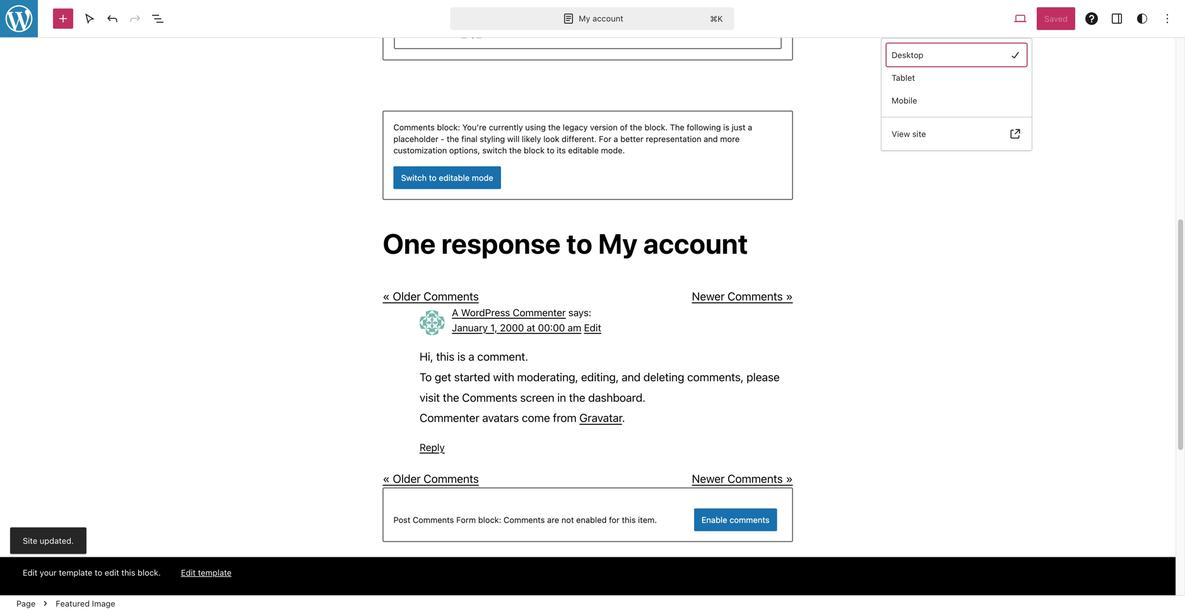 Task type: locate. For each thing, give the bounding box(es) containing it.
1 horizontal spatial edit
[[181, 568, 196, 577]]

to
[[95, 568, 102, 577]]

1 edit from the left
[[23, 568, 37, 577]]

saved
[[1045, 14, 1068, 23]]

edit left your
[[23, 568, 37, 577]]

page
[[16, 599, 36, 608]]

template inside button
[[198, 568, 232, 577]]

1 horizontal spatial template
[[198, 568, 232, 577]]

tablet
[[892, 73, 916, 82]]

edit inside button
[[181, 568, 196, 577]]

site updated. button
[[10, 528, 86, 554]]

site
[[913, 129, 927, 139]]

tablet button
[[887, 66, 1027, 89]]

desktop
[[892, 50, 924, 60]]

view
[[892, 129, 911, 139]]

1 template from the left
[[59, 568, 92, 577]]

edit template button
[[181, 567, 232, 578]]

group
[[887, 44, 1027, 112]]

site
[[23, 536, 37, 546]]

2 edit from the left
[[181, 568, 196, 577]]

group inside view options menu
[[887, 44, 1027, 112]]

edit
[[23, 568, 37, 577], [181, 568, 196, 577]]

mobile
[[892, 96, 918, 105]]

0 horizontal spatial template
[[59, 568, 92, 577]]

right image
[[1008, 126, 1024, 141]]

view site
[[892, 129, 927, 139]]

view image
[[1013, 11, 1029, 26]]

block breadcrumb list
[[0, 596, 132, 611]]

my
[[579, 14, 591, 23]]

block.
[[138, 568, 161, 577]]

featured
[[56, 599, 90, 608]]

edit right block.
[[181, 568, 196, 577]]

group containing desktop
[[887, 44, 1027, 112]]

list view image
[[150, 11, 165, 26]]

editor top bar region
[[0, 0, 1186, 38]]

0 horizontal spatial edit
[[23, 568, 37, 577]]

template
[[59, 568, 92, 577], [198, 568, 232, 577]]

site updated.
[[23, 536, 74, 546]]

site icon image
[[0, 0, 39, 39]]

2 template from the left
[[198, 568, 232, 577]]

undo image
[[105, 11, 120, 26]]



Task type: vqa. For each thing, say whether or not it's contained in the screenshot.
Plugins
no



Task type: describe. For each thing, give the bounding box(es) containing it.
styles image
[[1135, 11, 1151, 26]]

view options menu
[[882, 39, 1032, 150]]

featured image
[[56, 599, 115, 608]]

tools image
[[82, 11, 97, 26]]

image
[[92, 599, 115, 608]]

updated.
[[40, 536, 74, 546]]

edit your template to edit this block.
[[23, 568, 161, 577]]

right image
[[1008, 47, 1024, 63]]

view site link
[[887, 123, 1027, 145]]

your
[[40, 568, 57, 577]]

options image
[[1161, 11, 1176, 26]]

this
[[121, 568, 135, 577]]

saved button
[[1037, 7, 1076, 30]]

my account
[[579, 14, 624, 23]]

account
[[593, 14, 624, 23]]

edit
[[105, 568, 119, 577]]

desktop button
[[887, 44, 1027, 66]]

page button
[[11, 596, 41, 611]]

redo image
[[128, 11, 143, 26]]

edit template
[[181, 568, 232, 577]]

edit for edit your template to edit this block.
[[23, 568, 37, 577]]

mobile button
[[887, 89, 1027, 112]]

⌘k
[[711, 14, 723, 23]]

settings image
[[1110, 11, 1125, 26]]

edit for edit template
[[181, 568, 196, 577]]

help image
[[1085, 11, 1100, 26]]

toggle block inserter image
[[56, 11, 71, 26]]



